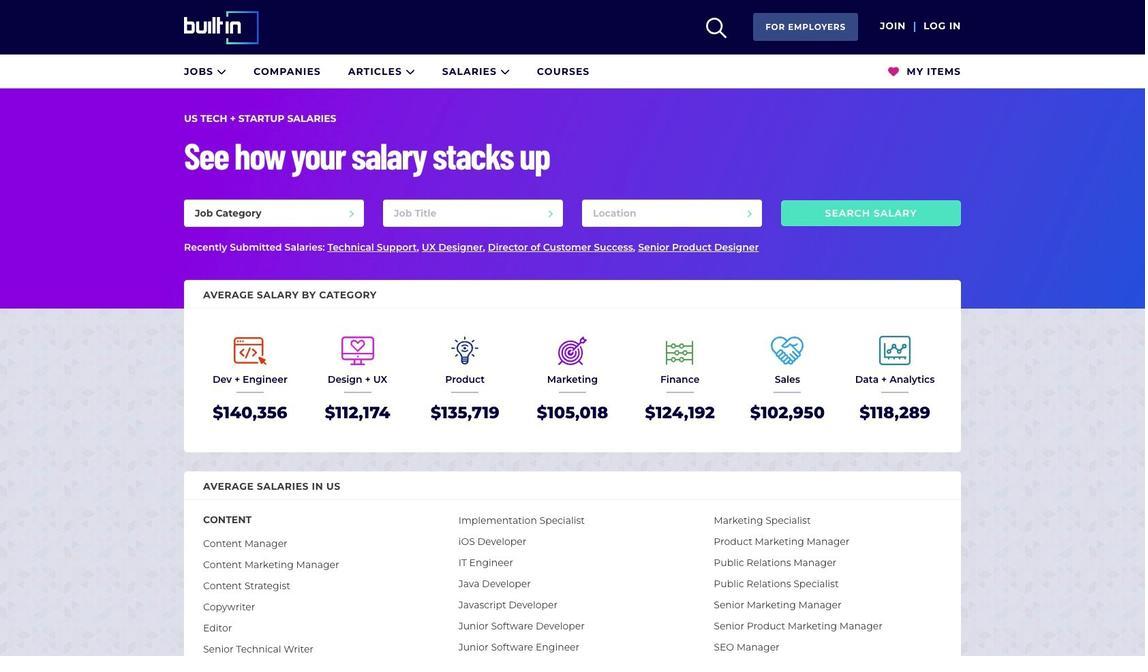 Task type: describe. For each thing, give the bounding box(es) containing it.
built in national image
[[184, 11, 278, 44]]



Task type: vqa. For each thing, say whether or not it's contained in the screenshot.
Built In National IMAGE
yes



Task type: locate. For each thing, give the bounding box(es) containing it.
icon image
[[707, 18, 727, 38], [889, 66, 900, 77], [217, 67, 226, 76], [406, 67, 415, 76], [501, 67, 510, 76]]



